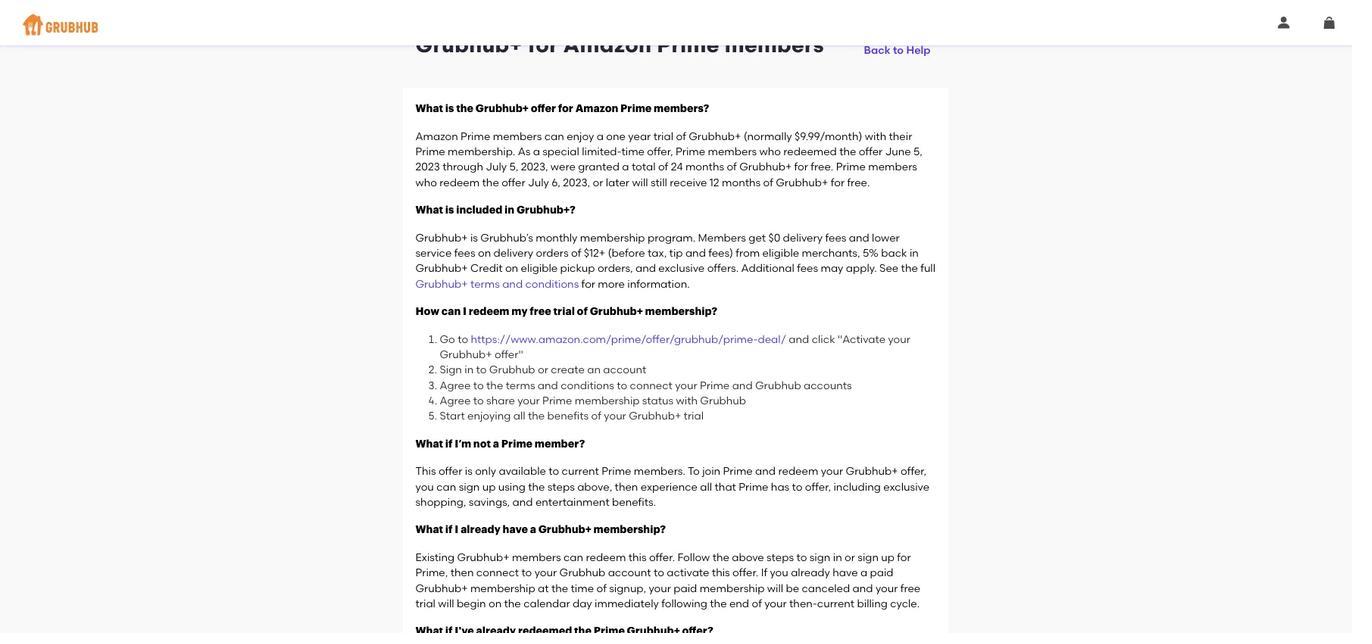 Task type: describe. For each thing, give the bounding box(es) containing it.
up inside existing grubhub+ members can redeem this offer. follow the above steps to sign in or sign up for prime, then connect to your grubhub account to activate this offer. if you already have a paid grubhub+ membership at the time of signup, your paid membership will be canceled and your free trial will begin on the calendar day immediately following the end of your then-current billing cycle.
[[881, 551, 895, 564]]

0 horizontal spatial already
[[461, 525, 501, 535]]

https://www.amazon.com/prime/offer/grubhub/prime-deal/ link
[[471, 333, 787, 346]]

your down the and click "activate your grubhub+ offer"
[[675, 379, 698, 392]]

of inside sign in to grubhub or create an account agree to the terms and conditions to connect your prime and grubhub accounts agree to share your prime membership status with grubhub start enjoying all the benefits of your grubhub+ trial
[[591, 410, 602, 422]]

benefits
[[548, 410, 589, 422]]

prime up above,
[[602, 465, 632, 478]]

enjoy
[[567, 130, 594, 142]]

0 horizontal spatial fees
[[454, 246, 476, 259]]

signup,
[[609, 582, 646, 595]]

grubhub+ inside sign in to grubhub or create an account agree to the terms and conditions to connect your prime and grubhub accounts agree to share your prime membership status with grubhub start enjoying all the benefits of your grubhub+ trial
[[629, 410, 681, 422]]

or inside existing grubhub+ members can redeem this offer. follow the above steps to sign in or sign up for prime, then connect to your grubhub account to activate this offer. if you already have a paid grubhub+ membership at the time of signup, your paid membership will be canceled and your free trial will begin on the calendar day immediately following the end of your then-current billing cycle.
[[845, 551, 855, 564]]

sign in to grubhub or create an account agree to the terms and conditions to connect your prime and grubhub accounts agree to share your prime membership status with grubhub start enjoying all the benefits of your grubhub+ trial
[[440, 363, 852, 422]]

12
[[710, 176, 720, 189]]

how can i redeem my free trial of grubhub+ membership?
[[416, 306, 718, 317]]

total
[[632, 160, 656, 173]]

account inside sign in to grubhub or create an account agree to the terms and conditions to connect your prime and grubhub accounts agree to share your prime membership status with grubhub start enjoying all the benefits of your grubhub+ trial
[[603, 363, 647, 376]]

(before
[[608, 246, 645, 259]]

then-
[[790, 597, 817, 610]]

redeem down 'grubhub+ terms and conditions' link
[[469, 306, 510, 317]]

conditions inside sign in to grubhub or create an account agree to the terms and conditions to connect your prime and grubhub accounts agree to share your prime membership status with grubhub start enjoying all the benefits of your grubhub+ trial
[[561, 379, 615, 392]]

how
[[416, 306, 440, 317]]

1 small image from the left
[[1278, 17, 1290, 29]]

a right not
[[493, 439, 499, 449]]

0 vertical spatial eligible
[[763, 246, 800, 259]]

if
[[761, 566, 768, 579]]

be
[[786, 582, 799, 595]]

of down (normally
[[763, 176, 774, 189]]

shopping,
[[416, 496, 466, 509]]

status
[[642, 394, 674, 407]]

canceled
[[802, 582, 850, 595]]

your up at
[[535, 566, 557, 579]]

that
[[715, 480, 736, 493]]

conditions inside the grubhub+ is grubhub's monthly membership program. members get $0 delivery fees and lower service fees on delivery orders of $12+ (before tax, tip and fees) from eligible merchants, 5% back in grubhub+ credit on eligible pickup orders, and exclusive offers. additional fees may apply. see the full grubhub+ terms and conditions for more information.
[[525, 277, 579, 290]]

1 vertical spatial membership?
[[594, 525, 666, 535]]

all inside sign in to grubhub or create an account agree to the terms and conditions to connect your prime and grubhub accounts agree to share your prime membership status with grubhub start enjoying all the benefits of your grubhub+ trial
[[514, 410, 526, 422]]

membership up begin
[[471, 582, 536, 595]]

go
[[440, 333, 455, 346]]

1 vertical spatial months
[[722, 176, 761, 189]]

1 horizontal spatial 2023,
[[563, 176, 590, 189]]

go to https://www.amazon.com/prime/offer/grubhub/prime-deal/
[[440, 333, 787, 346]]

prime up membership.
[[461, 130, 491, 142]]

0 horizontal spatial paid
[[674, 582, 697, 595]]

24
[[671, 160, 683, 173]]

account inside existing grubhub+ members can redeem this offer. follow the above steps to sign in or sign up for prime, then connect to your grubhub account to activate this offer. if you already have a paid grubhub+ membership at the time of signup, your paid membership will be canceled and your free trial will begin on the calendar day immediately following the end of your then-current billing cycle.
[[608, 566, 651, 579]]

$12+
[[584, 246, 606, 259]]

cycle.
[[890, 597, 920, 610]]

in up grubhub's on the left top of the page
[[505, 205, 515, 215]]

of up go to https://www.amazon.com/prime/offer/grubhub/prime-deal/
[[577, 306, 588, 317]]

an
[[587, 363, 601, 376]]

redeem inside this offer is only available to current prime members. to join prime and redeem your grubhub+ offer, you can sign up using the steps above, then experience all that prime has to offer, including exclusive shopping, savings, and entertainment benefits.
[[779, 465, 819, 478]]

monthly
[[536, 231, 578, 244]]

membership.
[[448, 145, 515, 158]]

the left "calendar"
[[504, 597, 521, 610]]

orders,
[[598, 262, 633, 275]]

0 vertical spatial free.
[[811, 160, 834, 173]]

limited-
[[582, 145, 622, 158]]

trial right my
[[554, 306, 575, 317]]

grubhub down offer"
[[489, 363, 535, 376]]

this
[[416, 465, 436, 478]]

at
[[538, 582, 549, 595]]

amazon inside amazon prime members can enjoy a one year trial of grubhub+ (normally $9.99/month) with their prime membership. as a special limited-time offer, prime members who redeemed the offer june 5, 2023 through july 5, 2023, were granted a total of 24 months of grubhub+ for free. prime members who redeem the offer july 6, 2023, or later will still receive 12 months of grubhub+ for free.
[[416, 130, 458, 142]]

prime up benefits
[[543, 394, 572, 407]]

start
[[440, 410, 465, 422]]

this offer is only available to current prime members. to join prime and redeem your grubhub+ offer, you can sign up using the steps above, then experience all that prime has to offer, including exclusive shopping, savings, and entertainment benefits.
[[416, 465, 930, 509]]

is for included
[[445, 205, 454, 215]]

1 vertical spatial who
[[416, 176, 437, 189]]

is for the
[[445, 103, 454, 114]]

0 vertical spatial 2023,
[[521, 160, 548, 173]]

1 vertical spatial offer.
[[733, 566, 759, 579]]

create
[[551, 363, 585, 376]]

up inside this offer is only available to current prime members. to join prime and redeem your grubhub+ offer, you can sign up using the steps above, then experience all that prime has to offer, including exclusive shopping, savings, and entertainment benefits.
[[482, 480, 496, 493]]

$0
[[769, 231, 781, 244]]

terms inside sign in to grubhub or create an account agree to the terms and conditions to connect your prime and grubhub accounts agree to share your prime membership status with grubhub start enjoying all the benefits of your grubhub+ trial
[[506, 379, 535, 392]]

trial inside sign in to grubhub or create an account agree to the terms and conditions to connect your prime and grubhub accounts agree to share your prime membership status with grubhub start enjoying all the benefits of your grubhub+ trial
[[684, 410, 704, 422]]

then inside this offer is only available to current prime members. to join prime and redeem your grubhub+ offer, you can sign up using the steps above, then experience all that prime has to offer, including exclusive shopping, savings, and entertainment benefits.
[[615, 480, 638, 493]]

can right how
[[442, 306, 461, 317]]

members inside existing grubhub+ members can redeem this offer. follow the above steps to sign in or sign up for prime, then connect to your grubhub account to activate this offer. if you already have a paid grubhub+ membership at the time of signup, your paid membership will be canceled and your free trial will begin on the calendar day immediately following the end of your then-current billing cycle.
[[512, 551, 561, 564]]

the up what is included in grubhub+?
[[482, 176, 499, 189]]

as
[[518, 145, 531, 158]]

grubhub+ terms and conditions link
[[416, 277, 579, 290]]

is for grubhub's
[[471, 231, 478, 244]]

2023
[[416, 160, 440, 173]]

one
[[606, 130, 626, 142]]

my
[[512, 306, 528, 317]]

pickup
[[560, 262, 595, 275]]

members.
[[634, 465, 686, 478]]

0 vertical spatial membership?
[[645, 306, 718, 317]]

1 vertical spatial offer,
[[901, 465, 927, 478]]

i for redeem
[[463, 306, 467, 317]]

5%
[[863, 246, 879, 259]]

1 horizontal spatial july
[[528, 176, 549, 189]]

calendar
[[524, 597, 570, 610]]

1 horizontal spatial 5,
[[914, 145, 923, 158]]

more
[[598, 277, 625, 290]]

above,
[[577, 480, 612, 493]]

apply.
[[846, 262, 877, 275]]

i for already
[[455, 525, 459, 535]]

special
[[543, 145, 579, 158]]

immediately
[[595, 597, 659, 610]]

grubhub logo image
[[23, 9, 99, 40]]

what for what if i'm not a prime member?
[[416, 439, 443, 449]]

prime left has
[[739, 480, 769, 493]]

your right benefits
[[604, 410, 627, 422]]

what for what if i already have a grubhub+ membership?
[[416, 525, 443, 535]]

of down members?
[[676, 130, 686, 142]]

1 horizontal spatial sign
[[810, 551, 831, 564]]

included
[[456, 205, 503, 215]]

prime up 24
[[676, 145, 706, 158]]

day
[[573, 597, 592, 610]]

of inside the grubhub+ is grubhub's monthly membership program. members get $0 delivery fees and lower service fees on delivery orders of $12+ (before tax, tip and fees) from eligible merchants, 5% back in grubhub+ credit on eligible pickup orders, and exclusive offers. additional fees may apply. see the full grubhub+ terms and conditions for more information.
[[571, 246, 581, 259]]

0 vertical spatial this
[[629, 551, 647, 564]]

amazon prime members can enjoy a one year trial of grubhub+ (normally $9.99/month) with their prime membership. as a special limited-time offer, prime members who redeemed the offer june 5, 2023 through july 5, 2023, were granted a total of 24 months of grubhub+ for free. prime members who redeem the offer july 6, 2023, or later will still receive 12 months of grubhub+ for free.
[[416, 130, 923, 189]]

has
[[771, 480, 790, 493]]

0 vertical spatial delivery
[[783, 231, 823, 244]]

1 horizontal spatial this
[[712, 566, 730, 579]]

end
[[730, 597, 749, 610]]

share
[[487, 394, 515, 407]]

and inside the and click "activate your grubhub+ offer"
[[789, 333, 810, 346]]

a down "entertainment" at bottom left
[[530, 525, 536, 535]]

(normally
[[744, 130, 792, 142]]

fees)
[[709, 246, 733, 259]]

grubhub+ is grubhub's monthly membership program. members get $0 delivery fees and lower service fees on delivery orders of $12+ (before tax, tip and fees) from eligible merchants, 5% back in grubhub+ credit on eligible pickup orders, and exclusive offers. additional fees may apply. see the full grubhub+ terms and conditions for more information.
[[416, 231, 936, 290]]

what is the grubhub+ offer for amazon prime members?
[[416, 103, 710, 114]]

prime up year
[[621, 103, 652, 114]]

get
[[749, 231, 766, 244]]

to
[[688, 465, 700, 478]]

offer up special at the top left of the page
[[531, 103, 556, 114]]

membership inside sign in to grubhub or create an account agree to the terms and conditions to connect your prime and grubhub accounts agree to share your prime membership status with grubhub start enjoying all the benefits of your grubhub+ trial
[[575, 394, 640, 407]]

exclusive inside this offer is only available to current prime members. to join prime and redeem your grubhub+ offer, you can sign up using the steps above, then experience all that prime has to offer, including exclusive shopping, savings, and entertainment benefits.
[[884, 480, 930, 493]]

later
[[606, 176, 630, 189]]

0 vertical spatial offer.
[[649, 551, 675, 564]]

follow
[[678, 551, 710, 564]]

current inside this offer is only available to current prime members. to join prime and redeem your grubhub+ offer, you can sign up using the steps above, then experience all that prime has to offer, including exclusive shopping, savings, and entertainment benefits.
[[562, 465, 599, 478]]

experience
[[641, 480, 698, 493]]

steps inside this offer is only available to current prime members. to join prime and redeem your grubhub+ offer, you can sign up using the steps above, then experience all that prime has to offer, including exclusive shopping, savings, and entertainment benefits.
[[548, 480, 575, 493]]

prime down the and click "activate your grubhub+ offer"
[[700, 379, 730, 392]]

0 vertical spatial free
[[530, 306, 551, 317]]

6,
[[552, 176, 561, 189]]

your right share
[[518, 394, 540, 407]]

in inside existing grubhub+ members can redeem this offer. follow the above steps to sign in or sign up for prime, then connect to your grubhub account to activate this offer. if you already have a paid grubhub+ membership at the time of signup, your paid membership will be canceled and your free trial will begin on the calendar day immediately following the end of your then-current billing cycle.
[[833, 551, 842, 564]]

program.
[[648, 231, 696, 244]]

the down $9.99/month)
[[840, 145, 857, 158]]

receive
[[670, 176, 707, 189]]

2 vertical spatial offer,
[[805, 480, 831, 493]]

with inside sign in to grubhub or create an account agree to the terms and conditions to connect your prime and grubhub accounts agree to share your prime membership status with grubhub start enjoying all the benefits of your grubhub+ trial
[[676, 394, 698, 407]]

year
[[628, 130, 651, 142]]

from
[[736, 246, 760, 259]]

following
[[662, 597, 708, 610]]

prime up available
[[501, 439, 533, 449]]

0 vertical spatial fees
[[826, 231, 847, 244]]

billing
[[857, 597, 888, 610]]

prime up that
[[723, 465, 753, 478]]

grubhub down deal/
[[755, 379, 801, 392]]

june
[[886, 145, 911, 158]]

0 vertical spatial on
[[478, 246, 491, 259]]

a up the limited-
[[597, 130, 604, 142]]

only
[[475, 465, 496, 478]]

click
[[812, 333, 835, 346]]

your up billing
[[876, 582, 898, 595]]

terms inside the grubhub+ is grubhub's monthly membership program. members get $0 delivery fees and lower service fees on delivery orders of $12+ (before tax, tip and fees) from eligible merchants, 5% back in grubhub+ credit on eligible pickup orders, and exclusive offers. additional fees may apply. see the full grubhub+ terms and conditions for more information.
[[471, 277, 500, 290]]

to inside back to help link
[[893, 43, 904, 56]]

0 horizontal spatial delivery
[[494, 246, 534, 259]]

your inside this offer is only available to current prime members. to join prime and redeem your grubhub+ offer, you can sign up using the steps above, then experience all that prime has to offer, including exclusive shopping, savings, and entertainment benefits.
[[821, 465, 843, 478]]

time inside amazon prime members can enjoy a one year trial of grubhub+ (normally $9.99/month) with their prime membership. as a special limited-time offer, prime members who redeemed the offer june 5, 2023 through july 5, 2023, were granted a total of 24 months of grubhub+ for free. prime members who redeem the offer july 6, 2023, or later will still receive 12 months of grubhub+ for free.
[[622, 145, 645, 158]]

the right at
[[552, 582, 568, 595]]

your down "be" at bottom
[[765, 597, 787, 610]]

membership inside the grubhub+ is grubhub's monthly membership program. members get $0 delivery fees and lower service fees on delivery orders of $12+ (before tax, tip and fees) from eligible merchants, 5% back in grubhub+ credit on eligible pickup orders, and exclusive offers. additional fees may apply. see the full grubhub+ terms and conditions for more information.
[[580, 231, 645, 244]]

the left benefits
[[528, 410, 545, 422]]

1 vertical spatial amazon
[[576, 103, 619, 114]]

then inside existing grubhub+ members can redeem this offer. follow the above steps to sign in or sign up for prime, then connect to your grubhub account to activate this offer. if you already have a paid grubhub+ membership at the time of signup, your paid membership will be canceled and your free trial will begin on the calendar day immediately following the end of your then-current billing cycle.
[[451, 566, 474, 579]]

1 vertical spatial on
[[505, 262, 518, 275]]

1 vertical spatial will
[[767, 582, 784, 595]]

help
[[907, 43, 931, 56]]

the left above
[[713, 551, 730, 564]]

prime,
[[416, 566, 448, 579]]

above
[[732, 551, 764, 564]]

member?
[[535, 439, 585, 449]]

1 horizontal spatial paid
[[870, 566, 894, 579]]



Task type: vqa. For each thing, say whether or not it's contained in the screenshot.
Salt
no



Task type: locate. For each thing, give the bounding box(es) containing it.
your
[[888, 333, 911, 346], [675, 379, 698, 392], [518, 394, 540, 407], [604, 410, 627, 422], [821, 465, 843, 478], [535, 566, 557, 579], [649, 582, 671, 595], [876, 582, 898, 595], [765, 597, 787, 610]]

offer, inside amazon prime members can enjoy a one year trial of grubhub+ (normally $9.99/month) with their prime membership. as a special limited-time offer, prime members who redeemed the offer june 5, 2023 through july 5, 2023, were granted a total of 24 months of grubhub+ for free. prime members who redeem the offer july 6, 2023, or later will still receive 12 months of grubhub+ for free.
[[647, 145, 673, 158]]

what for what is included in grubhub+?
[[416, 205, 443, 215]]

the
[[456, 103, 474, 114], [840, 145, 857, 158], [482, 176, 499, 189], [901, 262, 918, 275], [487, 379, 503, 392], [528, 410, 545, 422], [528, 480, 545, 493], [713, 551, 730, 564], [552, 582, 568, 595], [504, 597, 521, 610], [710, 597, 727, 610]]

grubhub+ inside this offer is only available to current prime members. to join prime and redeem your grubhub+ offer, you can sign up using the steps above, then experience all that prime has to offer, including exclusive shopping, savings, and entertainment benefits.
[[846, 465, 898, 478]]

have up the canceled
[[833, 566, 858, 579]]

trial inside amazon prime members can enjoy a one year trial of grubhub+ (normally $9.99/month) with their prime membership. as a special limited-time offer, prime members who redeemed the offer june 5, 2023 through july 5, 2023, were granted a total of 24 months of grubhub+ for free. prime members who redeem the offer july 6, 2023, or later will still receive 12 months of grubhub+ for free.
[[654, 130, 674, 142]]

connect
[[630, 379, 673, 392], [476, 566, 519, 579]]

with right status on the bottom left
[[676, 394, 698, 407]]

your up including
[[821, 465, 843, 478]]

eligible down orders at the left top of page
[[521, 262, 558, 275]]

join
[[703, 465, 721, 478]]

including
[[834, 480, 881, 493]]

members
[[725, 32, 824, 58], [493, 130, 542, 142], [708, 145, 757, 158], [869, 160, 918, 173], [512, 551, 561, 564]]

members
[[698, 231, 746, 244]]

all down join at bottom
[[700, 480, 712, 493]]

the inside the grubhub+ is grubhub's monthly membership program. members get $0 delivery fees and lower service fees on delivery orders of $12+ (before tax, tip and fees) from eligible merchants, 5% back in grubhub+ credit on eligible pickup orders, and exclusive offers. additional fees may apply. see the full grubhub+ terms and conditions for more information.
[[901, 262, 918, 275]]

this
[[629, 551, 647, 564], [712, 566, 730, 579]]

exclusive inside the grubhub+ is grubhub's monthly membership program. members get $0 delivery fees and lower service fees on delivery orders of $12+ (before tax, tip and fees) from eligible merchants, 5% back in grubhub+ credit on eligible pickup orders, and exclusive offers. additional fees may apply. see the full grubhub+ terms and conditions for more information.
[[659, 262, 705, 275]]

using
[[498, 480, 526, 493]]

what up this
[[416, 439, 443, 449]]

2 if from the top
[[445, 525, 453, 535]]

offer left june
[[859, 145, 883, 158]]

4 what from the top
[[416, 525, 443, 535]]

delivery right $0
[[783, 231, 823, 244]]

additional
[[741, 262, 795, 275]]

0 horizontal spatial 5,
[[510, 160, 519, 173]]

with
[[865, 130, 887, 142], [676, 394, 698, 407]]

0 vertical spatial i
[[463, 306, 467, 317]]

redeem up signup,
[[586, 551, 626, 564]]

offer"
[[495, 348, 523, 361]]

grubhub+
[[416, 32, 523, 58], [476, 103, 529, 114], [689, 130, 741, 142], [740, 160, 792, 173], [776, 176, 828, 189], [416, 231, 468, 244], [416, 262, 468, 275], [416, 277, 468, 290], [590, 306, 643, 317], [440, 348, 492, 361], [629, 410, 681, 422], [846, 465, 898, 478], [538, 525, 592, 535], [457, 551, 510, 564], [416, 582, 468, 595]]

connect inside existing grubhub+ members can redeem this offer. follow the above steps to sign in or sign up for prime, then connect to your grubhub account to activate this offer. if you already have a paid grubhub+ membership at the time of signup, your paid membership will be canceled and your free trial will begin on the calendar day immediately following the end of your then-current billing cycle.
[[476, 566, 519, 579]]

prime
[[657, 32, 720, 58], [621, 103, 652, 114], [461, 130, 491, 142], [416, 145, 445, 158], [676, 145, 706, 158], [836, 160, 866, 173], [700, 379, 730, 392], [543, 394, 572, 407], [501, 439, 533, 449], [602, 465, 632, 478], [723, 465, 753, 478], [739, 480, 769, 493]]

2 agree from the top
[[440, 394, 471, 407]]

2 vertical spatial fees
[[797, 262, 818, 275]]

of right 'end'
[[752, 597, 762, 610]]

1 horizontal spatial already
[[791, 566, 830, 579]]

0 horizontal spatial who
[[416, 176, 437, 189]]

see
[[880, 262, 899, 275]]

up
[[482, 480, 496, 493], [881, 551, 895, 564]]

1 vertical spatial account
[[608, 566, 651, 579]]

is left only
[[465, 465, 473, 478]]

1 agree from the top
[[440, 379, 471, 392]]

1 horizontal spatial free
[[901, 582, 921, 595]]

1 vertical spatial agree
[[440, 394, 471, 407]]

free. down $9.99/month)
[[847, 176, 870, 189]]

0 horizontal spatial current
[[562, 465, 599, 478]]

1 horizontal spatial current
[[817, 597, 855, 610]]

exclusive right including
[[884, 480, 930, 493]]

credit
[[471, 262, 503, 275]]

can inside amazon prime members can enjoy a one year trial of grubhub+ (normally $9.99/month) with their prime membership. as a special limited-time offer, prime members who redeemed the offer june 5, 2023 through july 5, 2023, were granted a total of 24 months of grubhub+ for free. prime members who redeem the offer july 6, 2023, or later will still receive 12 months of grubhub+ for free.
[[545, 130, 564, 142]]

current inside existing grubhub+ members can redeem this offer. follow the above steps to sign in or sign up for prime, then connect to your grubhub account to activate this offer. if you already have a paid grubhub+ membership at the time of signup, your paid membership will be canceled and your free trial will begin on the calendar day immediately following the end of your then-current billing cycle.
[[817, 597, 855, 610]]

0 vertical spatial current
[[562, 465, 599, 478]]

0 vertical spatial with
[[865, 130, 887, 142]]

or left create
[[538, 363, 548, 376]]

offer. down above
[[733, 566, 759, 579]]

all down share
[[514, 410, 526, 422]]

or
[[593, 176, 603, 189], [538, 363, 548, 376], [845, 551, 855, 564]]

0 horizontal spatial eligible
[[521, 262, 558, 275]]

redeem up has
[[779, 465, 819, 478]]

0 horizontal spatial this
[[629, 551, 647, 564]]

already inside existing grubhub+ members can redeem this offer. follow the above steps to sign in or sign up for prime, then connect to your grubhub account to activate this offer. if you already have a paid grubhub+ membership at the time of signup, your paid membership will be canceled and your free trial will begin on the calendar day immediately following the end of your then-current billing cycle.
[[791, 566, 830, 579]]

trial right year
[[654, 130, 674, 142]]

time inside existing grubhub+ members can redeem this offer. follow the above steps to sign in or sign up for prime, then connect to your grubhub account to activate this offer. if you already have a paid grubhub+ membership at the time of signup, your paid membership will be canceled and your free trial will begin on the calendar day immediately following the end of your then-current billing cycle.
[[571, 582, 594, 595]]

were
[[551, 160, 576, 173]]

0 horizontal spatial offer.
[[649, 551, 675, 564]]

months right 12
[[722, 176, 761, 189]]

back to help
[[864, 43, 931, 56]]

in right the "sign"
[[465, 363, 474, 376]]

accounts
[[804, 379, 852, 392]]

1 horizontal spatial small image
[[1324, 17, 1336, 29]]

grubhub up day
[[560, 566, 606, 579]]

the up membership.
[[456, 103, 474, 114]]

can inside existing grubhub+ members can redeem this offer. follow the above steps to sign in or sign up for prime, then connect to your grubhub account to activate this offer. if you already have a paid grubhub+ membership at the time of signup, your paid membership will be canceled and your free trial will begin on the calendar day immediately following the end of your then-current billing cycle.
[[564, 551, 583, 564]]

granted
[[578, 160, 620, 173]]

1 vertical spatial 5,
[[510, 160, 519, 173]]

eligible
[[763, 246, 800, 259], [521, 262, 558, 275]]

of left signup,
[[597, 582, 607, 595]]

0 vertical spatial who
[[760, 145, 781, 158]]

0 vertical spatial then
[[615, 480, 638, 493]]

2 horizontal spatial sign
[[858, 551, 879, 564]]

fees up merchants,
[[826, 231, 847, 244]]

0 vertical spatial 5,
[[914, 145, 923, 158]]

information.
[[628, 277, 690, 290]]

have inside existing grubhub+ members can redeem this offer. follow the above steps to sign in or sign up for prime, then connect to your grubhub account to activate this offer. if you already have a paid grubhub+ membership at the time of signup, your paid membership will be canceled and your free trial will begin on the calendar day immediately following the end of your then-current billing cycle.
[[833, 566, 858, 579]]

2 horizontal spatial or
[[845, 551, 855, 564]]

sign up the canceled
[[810, 551, 831, 564]]

what if i already have a grubhub+ membership?
[[416, 525, 666, 535]]

free
[[530, 306, 551, 317], [901, 582, 921, 595]]

or inside amazon prime members can enjoy a one year trial of grubhub+ (normally $9.99/month) with their prime membership. as a special limited-time offer, prime members who redeemed the offer june 5, 2023 through july 5, 2023, were granted a total of 24 months of grubhub+ for free. prime members who redeem the offer july 6, 2023, or later will still receive 12 months of grubhub+ for free.
[[593, 176, 603, 189]]

1 horizontal spatial with
[[865, 130, 887, 142]]

existing grubhub+ members can redeem this offer. follow the above steps to sign in or sign up for prime, then connect to your grubhub account to activate this offer. if you already have a paid grubhub+ membership at the time of signup, your paid membership will be canceled and your free trial will begin on the calendar day immediately following the end of your then-current billing cycle.
[[416, 551, 921, 610]]

prime down $9.99/month)
[[836, 160, 866, 173]]

small image
[[1278, 17, 1290, 29], [1324, 17, 1336, 29]]

of right 24
[[727, 160, 737, 173]]

grubhub right status on the bottom left
[[700, 394, 746, 407]]

or down granted at left
[[593, 176, 603, 189]]

of left 24
[[658, 160, 669, 173]]

membership up 'end'
[[700, 582, 765, 595]]

1 horizontal spatial fees
[[797, 262, 818, 275]]

for
[[528, 32, 558, 58], [558, 103, 574, 114], [795, 160, 809, 173], [831, 176, 845, 189], [582, 277, 596, 290], [897, 551, 911, 564]]

1 vertical spatial terms
[[506, 379, 535, 392]]

1 vertical spatial i
[[455, 525, 459, 535]]

1 if from the top
[[445, 439, 453, 449]]

members?
[[654, 103, 710, 114]]

you inside this offer is only available to current prime members. to join prime and redeem your grubhub+ offer, you can sign up using the steps above, then experience all that prime has to offer, including exclusive shopping, savings, and entertainment benefits.
[[416, 480, 434, 493]]

the left 'end'
[[710, 597, 727, 610]]

2 what from the top
[[416, 205, 443, 215]]

redeem inside existing grubhub+ members can redeem this offer. follow the above steps to sign in or sign up for prime, then connect to your grubhub account to activate this offer. if you already have a paid grubhub+ membership at the time of signup, your paid membership will be canceled and your free trial will begin on the calendar day immediately following the end of your then-current billing cycle.
[[586, 551, 626, 564]]

1 vertical spatial up
[[881, 551, 895, 564]]

2 small image from the left
[[1324, 17, 1336, 29]]

what up 2023
[[416, 103, 443, 114]]

up up billing
[[881, 551, 895, 564]]

for inside existing grubhub+ members can redeem this offer. follow the above steps to sign in or sign up for prime, then connect to your grubhub account to activate this offer. if you already have a paid grubhub+ membership at the time of signup, your paid membership will be canceled and your free trial will begin on the calendar day immediately following the end of your then-current billing cycle.
[[897, 551, 911, 564]]

0 vertical spatial you
[[416, 480, 434, 493]]

1 vertical spatial this
[[712, 566, 730, 579]]

0 horizontal spatial steps
[[548, 480, 575, 493]]

what for what is the grubhub+ offer for amazon prime members?
[[416, 103, 443, 114]]

connect up begin
[[476, 566, 519, 579]]

fees up credit
[[454, 246, 476, 259]]

2 vertical spatial on
[[489, 597, 502, 610]]

agree down the "sign"
[[440, 379, 471, 392]]

the up share
[[487, 379, 503, 392]]

service
[[416, 246, 452, 259]]

1 horizontal spatial steps
[[767, 551, 794, 564]]

with inside amazon prime members can enjoy a one year trial of grubhub+ (normally $9.99/month) with their prime membership. as a special limited-time offer, prime members who redeemed the offer june 5, 2023 through july 5, 2023, were granted a total of 24 months of grubhub+ for free. prime members who redeem the offer july 6, 2023, or later will still receive 12 months of grubhub+ for free.
[[865, 130, 887, 142]]

sign up billing
[[858, 551, 879, 564]]

merchants,
[[802, 246, 860, 259]]

in inside the grubhub+ is grubhub's monthly membership program. members get $0 delivery fees and lower service fees on delivery orders of $12+ (before tax, tip and fees) from eligible merchants, 5% back in grubhub+ credit on eligible pickup orders, and exclusive offers. additional fees may apply. see the full grubhub+ terms and conditions for more information.
[[910, 246, 919, 259]]

0 vertical spatial exclusive
[[659, 262, 705, 275]]

1 vertical spatial fees
[[454, 246, 476, 259]]

in inside sign in to grubhub or create an account agree to the terms and conditions to connect your prime and grubhub accounts agree to share your prime membership status with grubhub start enjoying all the benefits of your grubhub+ trial
[[465, 363, 474, 376]]

free right my
[[530, 306, 551, 317]]

0 horizontal spatial offer,
[[647, 145, 673, 158]]

1 horizontal spatial up
[[881, 551, 895, 564]]

0 vertical spatial if
[[445, 439, 453, 449]]

of up "pickup" at the left of the page
[[571, 246, 581, 259]]

5, down as
[[510, 160, 519, 173]]

of right benefits
[[591, 410, 602, 422]]

1 horizontal spatial offer,
[[805, 480, 831, 493]]

0 horizontal spatial all
[[514, 410, 526, 422]]

steps up "entertainment" at bottom left
[[548, 480, 575, 493]]

offer.
[[649, 551, 675, 564], [733, 566, 759, 579]]

membership down an
[[575, 394, 640, 407]]

0 vertical spatial months
[[686, 160, 724, 173]]

1 vertical spatial current
[[817, 597, 855, 610]]

grubhub
[[489, 363, 535, 376], [755, 379, 801, 392], [700, 394, 746, 407], [560, 566, 606, 579]]

https://www.amazon.com/prime/offer/grubhub/prime-
[[471, 333, 758, 346]]

a
[[597, 130, 604, 142], [533, 145, 540, 158], [622, 160, 629, 173], [493, 439, 499, 449], [530, 525, 536, 535], [861, 566, 868, 579]]

2023, down were
[[563, 176, 590, 189]]

grubhub+?
[[517, 205, 576, 215]]

0 vertical spatial connect
[[630, 379, 673, 392]]

can up shopping,
[[437, 480, 456, 493]]

steps inside existing grubhub+ members can redeem this offer. follow the above steps to sign in or sign up for prime, then connect to your grubhub account to activate this offer. if you already have a paid grubhub+ membership at the time of signup, your paid membership will be canceled and your free trial will begin on the calendar day immediately following the end of your then-current billing cycle.
[[767, 551, 794, 564]]

1 vertical spatial connect
[[476, 566, 519, 579]]

tip
[[670, 246, 683, 259]]

0 horizontal spatial exclusive
[[659, 262, 705, 275]]

all inside this offer is only available to current prime members. to join prime and redeem your grubhub+ offer, you can sign up using the steps above, then experience all that prime has to offer, including exclusive shopping, savings, and entertainment benefits.
[[700, 480, 712, 493]]

for inside the grubhub+ is grubhub's monthly membership program. members get $0 delivery fees and lower service fees on delivery orders of $12+ (before tax, tip and fees) from eligible merchants, 5% back in grubhub+ credit on eligible pickup orders, and exclusive offers. additional fees may apply. see the full grubhub+ terms and conditions for more information.
[[582, 277, 596, 290]]

0 vertical spatial up
[[482, 480, 496, 493]]

$9.99/month)
[[795, 130, 863, 142]]

2 horizontal spatial will
[[767, 582, 784, 595]]

or up the canceled
[[845, 551, 855, 564]]

grubhub+ inside the and click "activate your grubhub+ offer"
[[440, 348, 492, 361]]

2023,
[[521, 160, 548, 173], [563, 176, 590, 189]]

eligible down $0
[[763, 246, 800, 259]]

0 horizontal spatial will
[[438, 597, 454, 610]]

prime up 2023
[[416, 145, 445, 158]]

then
[[615, 480, 638, 493], [451, 566, 474, 579]]

sign inside this offer is only available to current prime members. to join prime and redeem your grubhub+ offer, you can sign up using the steps above, then experience all that prime has to offer, including exclusive shopping, savings, and entertainment benefits.
[[459, 480, 480, 493]]

1 vertical spatial eligible
[[521, 262, 558, 275]]

0 vertical spatial time
[[622, 145, 645, 158]]

on inside existing grubhub+ members can redeem this offer. follow the above steps to sign in or sign up for prime, then connect to your grubhub account to activate this offer. if you already have a paid grubhub+ membership at the time of signup, your paid membership will be canceled and your free trial will begin on the calendar day immediately following the end of your then-current billing cycle.
[[489, 597, 502, 610]]

is up membership.
[[445, 103, 454, 114]]

0 vertical spatial amazon
[[563, 32, 652, 58]]

0 vertical spatial will
[[632, 176, 648, 189]]

lower
[[872, 231, 900, 244]]

the left full
[[901, 262, 918, 275]]

1 horizontal spatial then
[[615, 480, 638, 493]]

up up savings,
[[482, 480, 496, 493]]

0 horizontal spatial july
[[486, 160, 507, 173]]

0 horizontal spatial up
[[482, 480, 496, 493]]

conditions down "pickup" at the left of the page
[[525, 277, 579, 290]]

is inside this offer is only available to current prime members. to join prime and redeem your grubhub+ offer, you can sign up using the steps above, then experience all that prime has to offer, including exclusive shopping, savings, and entertainment benefits.
[[465, 465, 473, 478]]

current down the canceled
[[817, 597, 855, 610]]

the inside this offer is only available to current prime members. to join prime and redeem your grubhub+ offer, you can sign up using the steps above, then experience all that prime has to offer, including exclusive shopping, savings, and entertainment benefits.
[[528, 480, 545, 493]]

if for i'm
[[445, 439, 453, 449]]

this right activate
[[712, 566, 730, 579]]

2 vertical spatial or
[[845, 551, 855, 564]]

you inside existing grubhub+ members can redeem this offer. follow the above steps to sign in or sign up for prime, then connect to your grubhub account to activate this offer. if you already have a paid grubhub+ membership at the time of signup, your paid membership will be canceled and your free trial will begin on the calendar day immediately following the end of your then-current billing cycle.
[[770, 566, 789, 579]]

orders
[[536, 246, 569, 259]]

or inside sign in to grubhub or create an account agree to the terms and conditions to connect your prime and grubhub accounts agree to share your prime membership status with grubhub start enjoying all the benefits of your grubhub+ trial
[[538, 363, 548, 376]]

a up later
[[622, 160, 629, 173]]

1 vertical spatial time
[[571, 582, 594, 595]]

then right prime,
[[451, 566, 474, 579]]

1 horizontal spatial who
[[760, 145, 781, 158]]

months up 12
[[686, 160, 724, 173]]

paid up following
[[674, 582, 697, 595]]

may
[[821, 262, 844, 275]]

1 vertical spatial july
[[528, 176, 549, 189]]

2 vertical spatial amazon
[[416, 130, 458, 142]]

tax,
[[648, 246, 667, 259]]

have
[[503, 525, 528, 535], [833, 566, 858, 579]]

is left included
[[445, 205, 454, 215]]

what up existing
[[416, 525, 443, 535]]

1 vertical spatial free.
[[847, 176, 870, 189]]

1 vertical spatial have
[[833, 566, 858, 579]]

your up following
[[649, 582, 671, 595]]

i'm
[[455, 439, 471, 449]]

1 horizontal spatial or
[[593, 176, 603, 189]]

in up the canceled
[[833, 551, 842, 564]]

terms down credit
[[471, 277, 500, 290]]

membership up the (before
[[580, 231, 645, 244]]

can inside this offer is only available to current prime members. to join prime and redeem your grubhub+ offer, you can sign up using the steps above, then experience all that prime has to offer, including exclusive shopping, savings, and entertainment benefits.
[[437, 480, 456, 493]]

if for i
[[445, 525, 453, 535]]

0 horizontal spatial you
[[416, 480, 434, 493]]

0 horizontal spatial connect
[[476, 566, 519, 579]]

activate
[[667, 566, 710, 579]]

0 vertical spatial conditions
[[525, 277, 579, 290]]

savings,
[[469, 496, 510, 509]]

time down year
[[622, 145, 645, 158]]

available
[[499, 465, 546, 478]]

offer inside this offer is only available to current prime members. to join prime and redeem your grubhub+ offer, you can sign up using the steps above, then experience all that prime has to offer, including exclusive shopping, savings, and entertainment benefits.
[[439, 465, 463, 478]]

your inside the and click "activate your grubhub+ offer"
[[888, 333, 911, 346]]

will left begin
[[438, 597, 454, 610]]

terms
[[471, 277, 500, 290], [506, 379, 535, 392]]

1 vertical spatial with
[[676, 394, 698, 407]]

1 horizontal spatial time
[[622, 145, 645, 158]]

trial
[[654, 130, 674, 142], [554, 306, 575, 317], [684, 410, 704, 422], [416, 597, 436, 610]]

full
[[921, 262, 936, 275]]

back
[[881, 246, 907, 259]]

0 horizontal spatial 2023,
[[521, 160, 548, 173]]

1 what from the top
[[416, 103, 443, 114]]

offer. up activate
[[649, 551, 675, 564]]

enjoying
[[468, 410, 511, 422]]

what up 'service'
[[416, 205, 443, 215]]

on up 'grubhub+ terms and conditions' link
[[505, 262, 518, 275]]

entertainment
[[536, 496, 610, 509]]

deal/
[[758, 333, 787, 346]]

sign down only
[[459, 480, 480, 493]]

0 horizontal spatial sign
[[459, 480, 480, 493]]

redeemed
[[784, 145, 837, 158]]

2 horizontal spatial offer,
[[901, 465, 927, 478]]

prime up members?
[[657, 32, 720, 58]]

what is included in grubhub+?
[[416, 205, 576, 215]]

offer,
[[647, 145, 673, 158], [901, 465, 927, 478], [805, 480, 831, 493]]

grubhub inside existing grubhub+ members can redeem this offer. follow the above steps to sign in or sign up for prime, then connect to your grubhub account to activate this offer. if you already have a paid grubhub+ membership at the time of signup, your paid membership will be canceled and your free trial will begin on the calendar day immediately following the end of your then-current billing cycle.
[[560, 566, 606, 579]]

who down (normally
[[760, 145, 781, 158]]

1 horizontal spatial offer.
[[733, 566, 759, 579]]

"activate
[[838, 333, 886, 346]]

and click "activate your grubhub+ offer"
[[440, 333, 911, 361]]

a right as
[[533, 145, 540, 158]]

1 horizontal spatial all
[[700, 480, 712, 493]]

free inside existing grubhub+ members can redeem this offer. follow the above steps to sign in or sign up for prime, then connect to your grubhub account to activate this offer. if you already have a paid grubhub+ membership at the time of signup, your paid membership will be canceled and your free trial will begin on the calendar day immediately following the end of your then-current billing cycle.
[[901, 582, 921, 595]]

0 vertical spatial offer,
[[647, 145, 673, 158]]

3 what from the top
[[416, 439, 443, 449]]

have down savings,
[[503, 525, 528, 535]]

time up day
[[571, 582, 594, 595]]

2023, down as
[[521, 160, 548, 173]]

trial inside existing grubhub+ members can redeem this offer. follow the above steps to sign in or sign up for prime, then connect to your grubhub account to activate this offer. if you already have a paid grubhub+ membership at the time of signup, your paid membership will be canceled and your free trial will begin on the calendar day immediately following the end of your then-current billing cycle.
[[416, 597, 436, 610]]

offer
[[531, 103, 556, 114], [859, 145, 883, 158], [502, 176, 526, 189], [439, 465, 463, 478]]

1 horizontal spatial i
[[463, 306, 467, 317]]

delivery
[[783, 231, 823, 244], [494, 246, 534, 259]]

account
[[603, 363, 647, 376], [608, 566, 651, 579]]

offer down as
[[502, 176, 526, 189]]

1 vertical spatial steps
[[767, 551, 794, 564]]

steps
[[548, 480, 575, 493], [767, 551, 794, 564]]

will
[[632, 176, 648, 189], [767, 582, 784, 595], [438, 597, 454, 610]]

their
[[889, 130, 913, 142]]

will left "be" at bottom
[[767, 582, 784, 595]]

and inside existing grubhub+ members can redeem this offer. follow the above steps to sign in or sign up for prime, then connect to your grubhub account to activate this offer. if you already have a paid grubhub+ membership at the time of signup, your paid membership will be canceled and your free trial will begin on the calendar day immediately following the end of your then-current billing cycle.
[[853, 582, 873, 595]]

redeem
[[440, 176, 480, 189], [469, 306, 510, 317], [779, 465, 819, 478], [586, 551, 626, 564]]

connect up status on the bottom left
[[630, 379, 673, 392]]

a inside existing grubhub+ members can redeem this offer. follow the above steps to sign in or sign up for prime, then connect to your grubhub account to activate this offer. if you already have a paid grubhub+ membership at the time of signup, your paid membership will be canceled and your free trial will begin on the calendar day immediately following the end of your then-current billing cycle.
[[861, 566, 868, 579]]

is inside the grubhub+ is grubhub's monthly membership program. members get $0 delivery fees and lower service fees on delivery orders of $12+ (before tax, tip and fees) from eligible merchants, 5% back in grubhub+ credit on eligible pickup orders, and exclusive offers. additional fees may apply. see the full grubhub+ terms and conditions for more information.
[[471, 231, 478, 244]]

0 vertical spatial have
[[503, 525, 528, 535]]

0 horizontal spatial free.
[[811, 160, 834, 173]]

1 vertical spatial exclusive
[[884, 480, 930, 493]]

this up signup,
[[629, 551, 647, 564]]

who
[[760, 145, 781, 158], [416, 176, 437, 189]]

you right "if"
[[770, 566, 789, 579]]

connect inside sign in to grubhub or create an account agree to the terms and conditions to connect your prime and grubhub accounts agree to share your prime membership status with grubhub start enjoying all the benefits of your grubhub+ trial
[[630, 379, 673, 392]]

1 vertical spatial or
[[538, 363, 548, 376]]

grubhub's
[[481, 231, 533, 244]]

will inside amazon prime members can enjoy a one year trial of grubhub+ (normally $9.99/month) with their prime membership. as a special limited-time offer, prime members who redeemed the offer june 5, 2023 through july 5, 2023, were granted a total of 24 months of grubhub+ for free. prime members who redeem the offer july 6, 2023, or later will still receive 12 months of grubhub+ for free.
[[632, 176, 648, 189]]

1 vertical spatial delivery
[[494, 246, 534, 259]]

0 horizontal spatial with
[[676, 394, 698, 407]]

2 vertical spatial will
[[438, 597, 454, 610]]

0 vertical spatial july
[[486, 160, 507, 173]]

redeem inside amazon prime members can enjoy a one year trial of grubhub+ (normally $9.99/month) with their prime membership. as a special limited-time offer, prime members who redeemed the offer june 5, 2023 through july 5, 2023, were granted a total of 24 months of grubhub+ for free. prime members who redeem the offer july 6, 2023, or later will still receive 12 months of grubhub+ for free.
[[440, 176, 480, 189]]

free. down 'redeemed'
[[811, 160, 834, 173]]

fees
[[826, 231, 847, 244], [454, 246, 476, 259], [797, 262, 818, 275]]

membership?
[[645, 306, 718, 317], [594, 525, 666, 535]]

1 vertical spatial then
[[451, 566, 474, 579]]

is down included
[[471, 231, 478, 244]]

0 horizontal spatial or
[[538, 363, 548, 376]]



